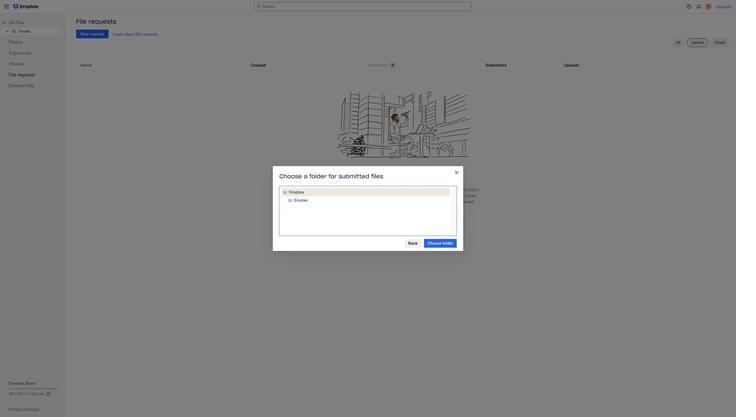 Task type: describe. For each thing, give the bounding box(es) containing it.
2 vertical spatial a
[[447, 194, 449, 198]]

created
[[251, 63, 266, 68]]

need something from someone?
[[353, 174, 456, 182]]

dropbox tree item
[[283, 188, 450, 197]]

folder inside button
[[443, 241, 454, 246]]

someone?
[[423, 174, 456, 182]]

1 vertical spatial and
[[23, 408, 29, 412]]

opened button
[[688, 38, 709, 47]]

legal
[[30, 408, 39, 412]]

cannot
[[371, 206, 383, 210]]

so
[[403, 200, 407, 204]]

learn about file requests
[[113, 32, 158, 36]]

shared
[[9, 61, 24, 67]]

all files
[[9, 20, 24, 25]]

in
[[342, 194, 345, 198]]

folder inside request files from anyone, whether they have a dropbox account or not, and collect them in your dropbox. files will be automatically organized into a dropbox folder you choose. your privacy is important, so those who upload to your file request cannot access your dropbox account.
[[467, 194, 477, 198]]

choose for choose a folder for submitted files
[[280, 173, 302, 180]]

files for all
[[15, 20, 24, 25]]

choose.
[[341, 200, 355, 204]]

submitted
[[339, 173, 370, 180]]

from for anyone,
[[354, 188, 362, 192]]

a inside 'dialog'
[[304, 173, 308, 180]]

your
[[356, 200, 364, 204]]

28.57
[[9, 392, 17, 396]]

photos link
[[9, 37, 57, 48]]

dropbox logo - go to the homepage image
[[11, 2, 41, 11]]

28.57 kb of 2 gb used
[[9, 392, 44, 396]]

1 horizontal spatial a
[[412, 188, 414, 192]]

file inside request files from anyone, whether they have a dropbox account or not, and collect them in your dropbox. files will be automatically organized into a dropbox folder you choose. your privacy is important, so those who upload to your file request cannot access your dropbox account.
[[455, 200, 460, 204]]

all button
[[673, 38, 685, 47]]

1 vertical spatial file
[[9, 72, 16, 78]]

all for all files
[[9, 20, 14, 25]]

closed
[[715, 41, 726, 45]]

they
[[394, 188, 402, 192]]

shared link
[[9, 59, 57, 69]]

basic
[[26, 381, 36, 386]]

for
[[329, 173, 337, 180]]

to
[[441, 200, 445, 204]]

or
[[447, 188, 451, 192]]

closed button
[[711, 38, 730, 47]]

collect
[[468, 188, 479, 192]]

all files tree
[[1, 18, 65, 36]]

privacy and legal
[[9, 408, 39, 412]]

all for all
[[677, 41, 681, 45]]

who
[[419, 200, 427, 204]]

anyone,
[[363, 188, 377, 192]]

signatures
[[9, 50, 31, 56]]

emotes inside choose a folder for submitted files 'dialog'
[[294, 198, 308, 203]]

signatures link
[[9, 48, 57, 59]]

request files from anyone, whether they have a dropbox account or not, and collect them in your dropbox. files will be automatically organized into a dropbox folder you choose. your privacy is important, so those who upload to your file request cannot access your dropbox account.
[[329, 188, 479, 210]]

files
[[373, 194, 381, 198]]

dropbox.
[[355, 194, 372, 198]]

dropbox inside dropbox tree item
[[289, 190, 305, 195]]

row containing name
[[76, 53, 732, 71]]

opened
[[692, 41, 704, 45]]

choose for choose folder
[[428, 241, 442, 246]]

0 vertical spatial requests
[[89, 18, 116, 25]]

choose a folder for submitted files dialog
[[273, 166, 464, 251]]



Task type: locate. For each thing, give the bounding box(es) containing it.
0 horizontal spatial choose
[[280, 173, 302, 180]]

1 horizontal spatial file
[[455, 200, 460, 204]]

your right to
[[446, 200, 454, 204]]

all up photos
[[9, 20, 14, 25]]

1 vertical spatial your
[[446, 200, 454, 204]]

file left request
[[455, 200, 460, 204]]

privacy
[[365, 200, 378, 204]]

file
[[136, 32, 141, 36], [455, 200, 460, 204]]

those
[[408, 200, 418, 204]]

kb
[[18, 392, 23, 396]]

0 vertical spatial all
[[9, 20, 14, 25]]

0 horizontal spatial all
[[9, 20, 14, 25]]

all inside button
[[677, 41, 681, 45]]

from
[[406, 174, 421, 182], [354, 188, 362, 192]]

1 horizontal spatial emotes
[[294, 198, 308, 203]]

important,
[[383, 200, 402, 204]]

into
[[439, 194, 446, 198]]

1 vertical spatial from
[[354, 188, 362, 192]]

1 vertical spatial file
[[455, 200, 460, 204]]

global header element
[[0, 0, 737, 13]]

your up 'choose.'
[[346, 194, 354, 198]]

privacy and legal link
[[9, 408, 65, 412]]

0 horizontal spatial from
[[354, 188, 362, 192]]

choose
[[280, 173, 302, 180], [428, 241, 442, 246]]

deleted files link
[[9, 80, 57, 91]]

group inside choose a folder for submitted files 'dialog'
[[283, 188, 450, 205]]

1 vertical spatial file requests
[[9, 72, 35, 78]]

get more space image
[[45, 391, 52, 398]]

will
[[382, 194, 388, 198]]

file requests up learn
[[76, 18, 116, 25]]

you
[[334, 200, 340, 204]]

1 vertical spatial a
[[412, 188, 414, 192]]

file requests up deleted files
[[9, 72, 35, 78]]

requests right about
[[142, 32, 158, 36]]

files inside tree
[[15, 20, 24, 25]]

gb
[[31, 392, 36, 396]]

all files link
[[9, 18, 65, 27]]

emotes inside all files tree
[[19, 29, 31, 33]]

a
[[304, 173, 308, 180], [412, 188, 414, 192], [447, 194, 449, 198]]

group
[[283, 188, 450, 205]]

requests up learn
[[89, 18, 116, 25]]

1 horizontal spatial requests
[[89, 18, 116, 25]]

and inside request files from anyone, whether they have a dropbox account or not, and collect them in your dropbox. files will be automatically organized into a dropbox folder you choose. your privacy is important, so those who upload to your file request cannot access your dropbox account.
[[460, 188, 466, 192]]

0 horizontal spatial file requests
[[9, 72, 35, 78]]

1 horizontal spatial your
[[397, 206, 405, 210]]

1 vertical spatial folder
[[467, 194, 477, 198]]

access
[[384, 206, 396, 210]]

2
[[28, 392, 30, 396]]

0 vertical spatial file requests
[[76, 18, 116, 25]]

not,
[[452, 188, 459, 192]]

them
[[331, 194, 341, 198]]

choose inside button
[[428, 241, 442, 246]]

account.
[[423, 206, 438, 210]]

0 horizontal spatial emotes
[[19, 29, 31, 33]]

learn
[[113, 32, 123, 36]]

0 vertical spatial and
[[460, 188, 466, 192]]

1 horizontal spatial choose
[[428, 241, 442, 246]]

be
[[389, 194, 394, 198]]

0 horizontal spatial folder
[[310, 173, 327, 180]]

files up the in
[[345, 188, 353, 192]]

2 horizontal spatial your
[[446, 200, 454, 204]]

pro trial element
[[388, 62, 396, 69]]

emotes
[[19, 29, 31, 33], [294, 198, 308, 203]]

name
[[81, 63, 92, 68]]

a left for
[[304, 173, 308, 180]]

0 horizontal spatial a
[[304, 173, 308, 180]]

column header
[[486, 56, 508, 69], [564, 56, 586, 69]]

folder
[[310, 173, 327, 180], [467, 194, 477, 198], [443, 241, 454, 246]]

file requests
[[76, 18, 116, 25], [9, 72, 35, 78]]

deleted files
[[9, 83, 35, 88]]

photos
[[9, 39, 23, 45]]

dropbox basic
[[9, 381, 36, 386]]

0 vertical spatial folder
[[310, 173, 327, 180]]

2 vertical spatial your
[[397, 206, 405, 210]]

from inside request files from anyone, whether they have a dropbox account or not, and collect them in your dropbox. files will be automatically organized into a dropbox folder you choose. your privacy is important, so those who upload to your file request cannot access your dropbox account.
[[354, 188, 362, 192]]

0 vertical spatial file
[[76, 18, 87, 25]]

all inside tree
[[9, 20, 14, 25]]

2 vertical spatial requests
[[17, 72, 35, 78]]

1 column header from the left
[[486, 56, 508, 69]]

file right about
[[136, 32, 141, 36]]

1 vertical spatial all
[[677, 41, 681, 45]]

2 horizontal spatial folder
[[467, 194, 477, 198]]

files inside request files from anyone, whether they have a dropbox account or not, and collect them in your dropbox. files will be automatically organized into a dropbox folder you choose. your privacy is important, so those who upload to your file request cannot access your dropbox account.
[[345, 188, 353, 192]]

1 horizontal spatial all
[[677, 41, 681, 45]]

1 vertical spatial requests
[[142, 32, 158, 36]]

request
[[329, 188, 344, 192]]

0 vertical spatial choose
[[280, 173, 302, 180]]

2 column header from the left
[[564, 56, 586, 69]]

0 horizontal spatial your
[[346, 194, 354, 198]]

choose folder
[[428, 241, 454, 246]]

0 vertical spatial file
[[136, 32, 141, 36]]

1 horizontal spatial file requests
[[76, 18, 116, 25]]

whether
[[378, 188, 393, 192]]

all
[[9, 20, 14, 25], [677, 41, 681, 45]]

and left legal on the left bottom of the page
[[23, 408, 29, 412]]

is
[[379, 200, 382, 204]]

back button
[[405, 239, 421, 248]]

learn about file requests link
[[113, 32, 158, 36]]

1 horizontal spatial column header
[[564, 56, 586, 69]]

2 horizontal spatial a
[[447, 194, 449, 198]]

0 vertical spatial from
[[406, 174, 421, 182]]

2 horizontal spatial requests
[[142, 32, 158, 36]]

created button
[[251, 62, 266, 69]]

choose folder button
[[425, 239, 457, 248]]

2 vertical spatial folder
[[443, 241, 454, 246]]

upload
[[428, 200, 440, 204]]

files down dropbox logo - go to the homepage
[[15, 20, 24, 25]]

automatically
[[395, 194, 419, 198]]

0 vertical spatial a
[[304, 173, 308, 180]]

about
[[124, 32, 135, 36]]

files
[[15, 20, 24, 25], [26, 83, 35, 88], [372, 173, 384, 180], [345, 188, 353, 192]]

files inside 'dialog'
[[372, 173, 384, 180]]

files down file requests link
[[26, 83, 35, 88]]

organized
[[420, 194, 438, 198]]

of
[[24, 392, 27, 396]]

files up anyone, on the top
[[372, 173, 384, 180]]

0 horizontal spatial column header
[[486, 56, 508, 69]]

used
[[37, 392, 44, 396]]

group containing dropbox
[[283, 188, 450, 205]]

have
[[403, 188, 411, 192]]

deleted
[[9, 83, 25, 88]]

1 horizontal spatial folder
[[443, 241, 454, 246]]

your
[[346, 194, 354, 198], [446, 200, 454, 204], [397, 206, 405, 210]]

account
[[432, 188, 446, 192]]

0 vertical spatial emotes
[[19, 29, 31, 33]]

and right not,
[[460, 188, 466, 192]]

and
[[460, 188, 466, 192], [23, 408, 29, 412]]

need
[[353, 174, 369, 182]]

from for someone?
[[406, 174, 421, 182]]

row
[[76, 53, 732, 71]]

a right have on the top of the page
[[412, 188, 414, 192]]

all left opened
[[677, 41, 681, 45]]

upgrade link
[[717, 4, 732, 9]]

back
[[409, 241, 418, 246]]

0 horizontal spatial file
[[136, 32, 141, 36]]

file requests link
[[9, 69, 57, 80]]

choose a folder for submitted files
[[280, 173, 384, 180]]

from up dropbox.
[[354, 188, 362, 192]]

a right into
[[447, 194, 449, 198]]

1 horizontal spatial file
[[76, 18, 87, 25]]

1 vertical spatial emotes
[[294, 198, 308, 203]]

1 horizontal spatial from
[[406, 174, 421, 182]]

files for request
[[345, 188, 353, 192]]

upgrade
[[717, 4, 732, 9]]

your down so
[[397, 206, 405, 210]]

0 horizontal spatial requests
[[17, 72, 35, 78]]

0 horizontal spatial file
[[9, 72, 16, 78]]

file
[[76, 18, 87, 25], [9, 72, 16, 78]]

0 horizontal spatial and
[[23, 408, 29, 412]]

from up have on the top of the page
[[406, 174, 421, 182]]

files for deleted
[[26, 83, 35, 88]]

1 horizontal spatial and
[[460, 188, 466, 192]]

1 vertical spatial choose
[[428, 241, 442, 246]]

emotes link
[[11, 28, 60, 35]]

request
[[461, 200, 475, 204]]

requests up deleted files
[[17, 72, 35, 78]]

requests
[[89, 18, 116, 25], [142, 32, 158, 36], [17, 72, 35, 78]]

something
[[371, 174, 404, 182]]

0 vertical spatial your
[[346, 194, 354, 198]]

dropbox
[[415, 188, 431, 192], [289, 190, 305, 195], [450, 194, 466, 198], [406, 206, 422, 210], [9, 381, 25, 386]]

privacy
[[9, 408, 22, 412]]



Task type: vqa. For each thing, say whether or not it's contained in the screenshot.
File requests's the File
no



